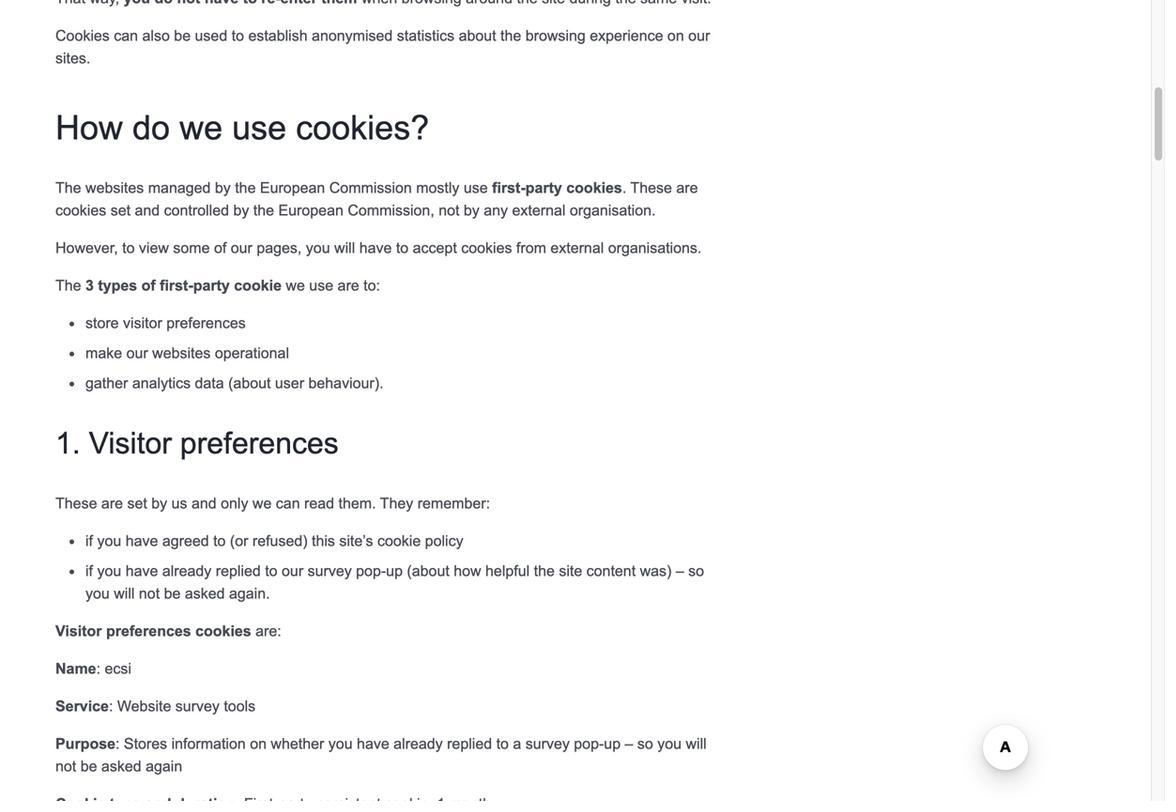 Task type: vqa. For each thing, say whether or not it's contained in the screenshot.
the bottom The
yes



Task type: locate. For each thing, give the bounding box(es) containing it.
0 vertical spatial these
[[631, 179, 672, 196]]

. these are cookies set and controlled by the european commission, not by any external organisation.
[[55, 179, 698, 219]]

1 horizontal spatial these
[[631, 179, 672, 196]]

1 vertical spatial be
[[164, 585, 181, 602]]

our down refused)
[[282, 562, 303, 579]]

these
[[631, 179, 672, 196], [55, 495, 97, 512]]

external right from
[[551, 239, 604, 256]]

site's
[[339, 532, 373, 549]]

by
[[215, 179, 231, 196], [233, 202, 249, 219], [464, 202, 480, 219], [151, 495, 167, 512]]

data
[[195, 374, 224, 391]]

1 horizontal spatial of
[[214, 239, 227, 256]]

to left (or
[[213, 532, 226, 549]]

:
[[96, 660, 101, 677], [109, 698, 113, 714], [116, 735, 120, 752]]

0 horizontal spatial can
[[114, 27, 138, 44]]

1 horizontal spatial use
[[309, 277, 333, 294]]

gather
[[85, 374, 128, 391]]

1 vertical spatial we
[[286, 277, 305, 294]]

set left us
[[127, 495, 147, 512]]

set inside . these are cookies set and controlled by the european commission, not by any external organisation.
[[111, 202, 131, 219]]

0 horizontal spatial are
[[101, 495, 123, 512]]

1 horizontal spatial already
[[394, 735, 443, 752]]

the for the websites managed by the european commission mostly use
[[55, 179, 81, 196]]

this
[[312, 532, 335, 549]]

be inside if you have already replied to our survey pop-up (about how helpful the site content was) – so you will not be asked again.
[[164, 585, 181, 602]]

1 vertical spatial so
[[638, 735, 653, 752]]

if for if you have already replied to our survey pop-up (about how helpful the site content was) – so you will not be asked again.
[[85, 562, 93, 579]]

asked inside : stores information on whether you have already replied to a survey pop-up – so you will not be asked again
[[101, 758, 141, 775]]

0 vertical spatial and
[[135, 202, 160, 219]]

1 the from the top
[[55, 179, 81, 196]]

0 horizontal spatial –
[[625, 735, 633, 752]]

0 horizontal spatial these
[[55, 495, 97, 512]]

survey inside if you have already replied to our survey pop-up (about how helpful the site content was) – so you will not be asked again.
[[308, 562, 352, 579]]

0 horizontal spatial (about
[[228, 374, 271, 391]]

visitor up name
[[55, 622, 102, 639]]

1 vertical spatial external
[[551, 239, 604, 256]]

1.
[[55, 426, 80, 460]]

2 vertical spatial survey
[[526, 735, 570, 752]]

asked inside if you have already replied to our survey pop-up (about how helpful the site content was) – so you will not be asked again.
[[185, 585, 225, 602]]

1 horizontal spatial first-
[[492, 179, 526, 196]]

external up from
[[512, 202, 566, 219]]

preferences up ecsi
[[106, 622, 191, 639]]

asked down stores
[[101, 758, 141, 775]]

1 horizontal spatial websites
[[152, 344, 211, 361]]

cookies up however, at the top of the page
[[55, 202, 106, 219]]

party
[[526, 179, 562, 196], [193, 277, 230, 294]]

on inside : stores information on whether you have already replied to a survey pop-up – so you will not be asked again
[[250, 735, 267, 752]]

0 vertical spatial survey
[[308, 562, 352, 579]]

visitor right "1."
[[89, 426, 172, 460]]

2 vertical spatial be
[[80, 758, 97, 775]]

external inside . these are cookies set and controlled by the european commission, not by any external organisation.
[[512, 202, 566, 219]]

to left 'view'
[[122, 239, 135, 256]]

0 vertical spatial replied
[[216, 562, 261, 579]]

external
[[512, 202, 566, 219], [551, 239, 604, 256]]

websites
[[85, 179, 144, 196], [152, 344, 211, 361]]

cookie
[[234, 277, 282, 294], [378, 532, 421, 549]]

0 vertical spatial preferences
[[166, 314, 246, 331]]

be down purpose
[[80, 758, 97, 775]]

and inside . these are cookies set and controlled by the european commission, not by any external organisation.
[[135, 202, 160, 219]]

0 horizontal spatial survey
[[175, 698, 220, 714]]

cookie down pages,
[[234, 277, 282, 294]]

be right also
[[174, 27, 191, 44]]

if inside if you have already replied to our survey pop-up (about how helpful the site content was) – so you will not be asked again.
[[85, 562, 93, 579]]

0 horizontal spatial will
[[114, 585, 135, 602]]

our right experience
[[689, 27, 710, 44]]

1 horizontal spatial replied
[[447, 735, 492, 752]]

we right do
[[179, 109, 223, 146]]

websites left managed
[[85, 179, 144, 196]]

the websites managed by the european commission mostly use first-party cookies
[[55, 179, 622, 196]]

1 vertical spatial replied
[[447, 735, 492, 752]]

0 vertical spatial asked
[[185, 585, 225, 602]]

analytics
[[132, 374, 191, 391]]

external for organisations.
[[551, 239, 604, 256]]

first- up 'any'
[[492, 179, 526, 196]]

have right whether
[[357, 735, 389, 752]]

these right the .
[[631, 179, 672, 196]]

have up to:
[[359, 239, 392, 256]]

cookies
[[567, 179, 622, 196], [55, 202, 106, 219], [461, 239, 512, 256], [195, 622, 251, 639]]

asked
[[185, 585, 225, 602], [101, 758, 141, 775]]

0 horizontal spatial of
[[141, 277, 156, 294]]

refused)
[[253, 532, 308, 549]]

0 vertical spatial up
[[386, 562, 403, 579]]

1 horizontal spatial survey
[[308, 562, 352, 579]]

(or
[[230, 532, 248, 549]]

1 vertical spatial not
[[139, 585, 160, 602]]

party down some
[[193, 277, 230, 294]]

be
[[174, 27, 191, 44], [164, 585, 181, 602], [80, 758, 97, 775]]

site
[[559, 562, 582, 579]]

0 vertical spatial the
[[55, 179, 81, 196]]

visitor
[[89, 426, 172, 460], [55, 622, 102, 639]]

(about
[[228, 374, 271, 391], [407, 562, 450, 579]]

we down pages,
[[286, 277, 305, 294]]

3
[[85, 277, 94, 294]]

have left agreed
[[126, 532, 158, 549]]

0 vertical spatial not
[[439, 202, 460, 219]]

so inside if you have already replied to our survey pop-up (about how helpful the site content was) – so you will not be asked again.
[[689, 562, 704, 579]]

2 horizontal spatial will
[[686, 735, 707, 752]]

asked left again.
[[185, 585, 225, 602]]

on
[[668, 27, 684, 44], [250, 735, 267, 752]]

if
[[85, 532, 93, 549], [85, 562, 93, 579]]

(about down operational
[[228, 374, 271, 391]]

0 horizontal spatial and
[[135, 202, 160, 219]]

1 horizontal spatial we
[[253, 495, 272, 512]]

1. visitor preferences
[[55, 426, 339, 460]]

already inside if you have already replied to our survey pop-up (about how helpful the site content was) – so you will not be asked again.
[[162, 562, 212, 579]]

are left us
[[101, 495, 123, 512]]

we right only
[[253, 495, 272, 512]]

0 vertical spatial european
[[260, 179, 325, 196]]

have up visitor preferences cookies are:
[[126, 562, 158, 579]]

can left also
[[114, 27, 138, 44]]

already inside : stores information on whether you have already replied to a survey pop-up – so you will not be asked again
[[394, 735, 443, 752]]

replied up again.
[[216, 562, 261, 579]]

2 if from the top
[[85, 562, 93, 579]]

cookies?
[[296, 109, 429, 146]]

0 horizontal spatial pop-
[[356, 562, 386, 579]]

survey inside : stores information on whether you have already replied to a survey pop-up – so you will not be asked again
[[526, 735, 570, 752]]

1 horizontal spatial not
[[139, 585, 160, 602]]

preferences for store visitor preferences
[[166, 314, 246, 331]]

2 horizontal spatial we
[[286, 277, 305, 294]]

1 horizontal spatial and
[[192, 495, 217, 512]]

the
[[501, 27, 522, 44], [235, 179, 256, 196], [253, 202, 274, 219], [534, 562, 555, 579]]

and right us
[[192, 495, 217, 512]]

0 vertical spatial use
[[232, 109, 287, 146]]

2 vertical spatial we
[[253, 495, 272, 512]]

be up visitor preferences cookies are:
[[164, 585, 181, 602]]

pop- inside : stores information on whether you have already replied to a survey pop-up – so you will not be asked again
[[574, 735, 604, 752]]

the up however, at the top of the page
[[55, 179, 81, 196]]

0 vertical spatial websites
[[85, 179, 144, 196]]

our down visitor
[[126, 344, 148, 361]]

european up pages,
[[260, 179, 325, 196]]

survey down this
[[308, 562, 352, 579]]

cookies can also be used to establish anonymised statistics about the browsing experience on our sites.
[[55, 27, 710, 67]]

1 vertical spatial if
[[85, 562, 93, 579]]

0 vertical spatial external
[[512, 202, 566, 219]]

(about down policy
[[407, 562, 450, 579]]

not inside : stores information on whether you have already replied to a survey pop-up – so you will not be asked again
[[55, 758, 76, 775]]

name : ecsi
[[55, 660, 131, 677]]

websites down store visitor preferences
[[152, 344, 211, 361]]

on left whether
[[250, 735, 267, 752]]

1 vertical spatial will
[[114, 585, 135, 602]]

already
[[162, 562, 212, 579], [394, 735, 443, 752]]

and
[[135, 202, 160, 219], [192, 495, 217, 512]]

0 horizontal spatial not
[[55, 758, 76, 775]]

you
[[306, 239, 330, 256], [97, 532, 121, 549], [97, 562, 121, 579], [85, 585, 110, 602], [329, 735, 353, 752], [658, 735, 682, 752]]

content
[[587, 562, 636, 579]]

2 vertical spatial :
[[116, 735, 120, 752]]

survey right the a
[[526, 735, 570, 752]]

are inside . these are cookies set and controlled by the european commission, not by any external organisation.
[[677, 179, 698, 196]]

store visitor preferences
[[85, 314, 246, 331]]

2 vertical spatial will
[[686, 735, 707, 752]]

1 horizontal spatial are
[[338, 277, 359, 294]]

to down if you have agreed to (or refused) this site's cookie policy
[[265, 562, 278, 579]]

: left ecsi
[[96, 660, 101, 677]]

1 vertical spatial and
[[192, 495, 217, 512]]

on right experience
[[668, 27, 684, 44]]

1 horizontal spatial up
[[604, 735, 621, 752]]

0 horizontal spatial party
[[193, 277, 230, 294]]

0 vertical spatial set
[[111, 202, 131, 219]]

we
[[179, 109, 223, 146], [286, 277, 305, 294], [253, 495, 272, 512]]

preferences
[[166, 314, 246, 331], [180, 426, 339, 460], [106, 622, 191, 639]]

1 horizontal spatial pop-
[[574, 735, 604, 752]]

1 vertical spatial –
[[625, 735, 633, 752]]

1 vertical spatial of
[[141, 277, 156, 294]]

organisations.
[[608, 239, 702, 256]]

party up from
[[526, 179, 562, 196]]

european inside . these are cookies set and controlled by the european commission, not by any external organisation.
[[278, 202, 344, 219]]

0 vertical spatial if
[[85, 532, 93, 549]]

: left website
[[109, 698, 113, 714]]

these down "1."
[[55, 495, 97, 512]]

1 vertical spatial the
[[55, 277, 81, 294]]

first-
[[492, 179, 526, 196], [160, 277, 193, 294]]

1 horizontal spatial cookie
[[378, 532, 421, 549]]

these inside . these are cookies set and controlled by the european commission, not by any external organisation.
[[631, 179, 672, 196]]

: left stores
[[116, 735, 120, 752]]

the inside . these are cookies set and controlled by the european commission, not by any external organisation.
[[253, 202, 274, 219]]

preferences up these are set by us and only we can read them. they remember:
[[180, 426, 339, 460]]

the left site
[[534, 562, 555, 579]]

0 horizontal spatial :
[[96, 660, 101, 677]]

pop- down site's
[[356, 562, 386, 579]]

the
[[55, 179, 81, 196], [55, 277, 81, 294]]

be inside : stores information on whether you have already replied to a survey pop-up – so you will not be asked again
[[80, 758, 97, 775]]

0 vertical spatial already
[[162, 562, 212, 579]]

0 vertical spatial pop-
[[356, 562, 386, 579]]

pop-
[[356, 562, 386, 579], [574, 735, 604, 752]]

not up visitor preferences cookies are:
[[139, 585, 160, 602]]

to left accept
[[396, 239, 409, 256]]

1 vertical spatial pop-
[[574, 735, 604, 752]]

1 vertical spatial (about
[[407, 562, 450, 579]]

1 horizontal spatial asked
[[185, 585, 225, 602]]

cookies left are:
[[195, 622, 251, 639]]

of right some
[[214, 239, 227, 256]]

first- up store visitor preferences
[[160, 277, 193, 294]]

0 horizontal spatial so
[[638, 735, 653, 752]]

from
[[516, 239, 547, 256]]

information
[[171, 735, 246, 752]]

however,
[[55, 239, 118, 256]]

not down mostly
[[439, 202, 460, 219]]

preferences up make our websites operational
[[166, 314, 246, 331]]

1 vertical spatial visitor
[[55, 622, 102, 639]]

pop- inside if you have already replied to our survey pop-up (about how helpful the site content was) – so you will not be asked again.
[[356, 562, 386, 579]]

survey up the information
[[175, 698, 220, 714]]

replied left the a
[[447, 735, 492, 752]]

set up however, at the top of the page
[[111, 202, 131, 219]]

use for commission
[[464, 179, 488, 196]]

1 horizontal spatial so
[[689, 562, 704, 579]]

how
[[454, 562, 481, 579]]

the right the about
[[501, 27, 522, 44]]

1 vertical spatial on
[[250, 735, 267, 752]]

pages,
[[257, 239, 302, 256]]

have inside if you have already replied to our survey pop-up (about how helpful the site content was) – so you will not be asked again.
[[126, 562, 158, 579]]

0 horizontal spatial use
[[232, 109, 287, 146]]

and for us
[[192, 495, 217, 512]]

of right the types
[[141, 277, 156, 294]]

2 horizontal spatial are
[[677, 179, 698, 196]]

0 vertical spatial –
[[676, 562, 684, 579]]

gather analytics data (about user behaviour).
[[85, 374, 384, 391]]

2 horizontal spatial :
[[116, 735, 120, 752]]

0 vertical spatial can
[[114, 27, 138, 44]]

1 vertical spatial are
[[338, 277, 359, 294]]

so
[[689, 562, 704, 579], [638, 735, 653, 752]]

the left 3
[[55, 277, 81, 294]]

european down the websites managed by the european commission mostly use first-party cookies at the top
[[278, 202, 344, 219]]

by up controlled
[[215, 179, 231, 196]]

the inside cookies can also be used to establish anonymised statistics about the browsing experience on our sites.
[[501, 27, 522, 44]]

2 the from the top
[[55, 277, 81, 294]]

commission
[[329, 179, 412, 196]]

cookie down they
[[378, 532, 421, 549]]

use
[[232, 109, 287, 146], [464, 179, 488, 196], [309, 277, 333, 294]]

of
[[214, 239, 227, 256], [141, 277, 156, 294]]

to right used
[[232, 27, 244, 44]]

0 vertical spatial be
[[174, 27, 191, 44]]

to inside : stores information on whether you have already replied to a survey pop-up – so you will not be asked again
[[496, 735, 509, 752]]

make our websites operational
[[85, 344, 289, 361]]

visitor preferences cookies are:
[[55, 622, 281, 639]]

1 if from the top
[[85, 532, 93, 549]]

are left to:
[[338, 277, 359, 294]]

1 vertical spatial already
[[394, 735, 443, 752]]

are right the .
[[677, 179, 698, 196]]

not down purpose
[[55, 758, 76, 775]]

0 horizontal spatial up
[[386, 562, 403, 579]]

and up 'view'
[[135, 202, 160, 219]]

1 horizontal spatial party
[[526, 179, 562, 196]]

set
[[111, 202, 131, 219], [127, 495, 147, 512]]

use for cookie
[[309, 277, 333, 294]]

to left the a
[[496, 735, 509, 752]]

– inside if you have already replied to our survey pop-up (about how helpful the site content was) – so you will not be asked again.
[[676, 562, 684, 579]]

to inside if you have already replied to our survey pop-up (about how helpful the site content was) – so you will not be asked again.
[[265, 562, 278, 579]]

again.
[[229, 585, 270, 602]]

preferences for 1. visitor preferences
[[180, 426, 339, 460]]

up
[[386, 562, 403, 579], [604, 735, 621, 752]]

mostly
[[416, 179, 460, 196]]

: for name
[[96, 660, 101, 677]]

0 horizontal spatial asked
[[101, 758, 141, 775]]

our
[[689, 27, 710, 44], [231, 239, 253, 256], [126, 344, 148, 361], [282, 562, 303, 579]]

the up pages,
[[253, 202, 274, 219]]

1 horizontal spatial can
[[276, 495, 300, 512]]

up inside if you have already replied to our survey pop-up (about how helpful the site content was) – so you will not be asked again.
[[386, 562, 403, 579]]

0 horizontal spatial cookie
[[234, 277, 282, 294]]

1 horizontal spatial :
[[109, 698, 113, 714]]

0 vertical spatial first-
[[492, 179, 526, 196]]

not
[[439, 202, 460, 219], [139, 585, 160, 602], [55, 758, 76, 775]]

remember:
[[418, 495, 490, 512]]

to:
[[364, 277, 380, 294]]

can left read
[[276, 495, 300, 512]]

0 vertical spatial so
[[689, 562, 704, 579]]

service
[[55, 698, 109, 714]]

and for set
[[135, 202, 160, 219]]

–
[[676, 562, 684, 579], [625, 735, 633, 752]]

commission,
[[348, 202, 435, 219]]

0 horizontal spatial websites
[[85, 179, 144, 196]]

pop- right the a
[[574, 735, 604, 752]]

european
[[260, 179, 325, 196], [278, 202, 344, 219]]

1 horizontal spatial will
[[334, 239, 355, 256]]



Task type: describe. For each thing, give the bounding box(es) containing it.
0 horizontal spatial we
[[179, 109, 223, 146]]

policy
[[425, 532, 464, 549]]

only
[[221, 495, 248, 512]]

controlled
[[164, 202, 229, 219]]

2 vertical spatial preferences
[[106, 622, 191, 639]]

cookies up organisation.
[[567, 179, 622, 196]]

website
[[117, 698, 171, 714]]

1 vertical spatial party
[[193, 277, 230, 294]]

be inside cookies can also be used to establish anonymised statistics about the browsing experience on our sites.
[[174, 27, 191, 44]]

visitor
[[123, 314, 162, 331]]

0 vertical spatial will
[[334, 239, 355, 256]]

make
[[85, 344, 122, 361]]

our inside cookies can also be used to establish anonymised statistics about the browsing experience on our sites.
[[689, 27, 710, 44]]

browsing
[[526, 27, 586, 44]]

store
[[85, 314, 119, 331]]

(about inside if you have already replied to our survey pop-up (about how helpful the site content was) – so you will not be asked again.
[[407, 562, 450, 579]]

1 vertical spatial survey
[[175, 698, 220, 714]]

replied inside : stores information on whether you have already replied to a survey pop-up – so you will not be asked again
[[447, 735, 492, 752]]

on inside cookies can also be used to establish anonymised statistics about the browsing experience on our sites.
[[668, 27, 684, 44]]

purpose
[[55, 735, 116, 752]]

these are set by us and only we can read them. they remember:
[[55, 495, 490, 512]]

helpful
[[486, 562, 530, 579]]

again
[[146, 758, 182, 775]]

: inside : stores information on whether you have already replied to a survey pop-up – so you will not be asked again
[[116, 735, 120, 752]]

tools
[[224, 698, 256, 714]]

anonymised
[[312, 27, 393, 44]]

name
[[55, 660, 96, 677]]

stores
[[124, 735, 167, 752]]

us
[[172, 495, 187, 512]]

a
[[513, 735, 521, 752]]

cookies inside . these are cookies set and controlled by the european commission, not by any external organisation.
[[55, 202, 106, 219]]

replied inside if you have already replied to our survey pop-up (about how helpful the site content was) – so you will not be asked again.
[[216, 562, 261, 579]]

agreed
[[162, 532, 209, 549]]

view
[[139, 239, 169, 256]]

1 vertical spatial can
[[276, 495, 300, 512]]

: stores information on whether you have already replied to a survey pop-up – so you will not be asked again
[[55, 735, 707, 775]]

operational
[[215, 344, 289, 361]]

1 vertical spatial these
[[55, 495, 97, 512]]

some
[[173, 239, 210, 256]]

external for organisation.
[[512, 202, 566, 219]]

cookies
[[55, 27, 110, 44]]

: for service
[[109, 698, 113, 714]]

user
[[275, 374, 304, 391]]

if you have already replied to our survey pop-up (about how helpful the site content was) – so you will not be asked again.
[[85, 562, 704, 602]]

read
[[304, 495, 334, 512]]

will inside if you have already replied to our survey pop-up (about how helpful the site content was) – so you will not be asked again.
[[114, 585, 135, 602]]

do
[[132, 109, 170, 146]]

also
[[142, 27, 170, 44]]

however, to view some of our pages, you will have to accept cookies from external organisations.
[[55, 239, 702, 256]]

cookies down 'any'
[[461, 239, 512, 256]]

service : website survey tools
[[55, 698, 256, 714]]

1 vertical spatial set
[[127, 495, 147, 512]]

1 vertical spatial cookie
[[378, 532, 421, 549]]

if for if you have agreed to (or refused) this site's cookie policy
[[85, 532, 93, 549]]

by left 'any'
[[464, 202, 480, 219]]

our left pages,
[[231, 239, 253, 256]]

can inside cookies can also be used to establish anonymised statistics about the browsing experience on our sites.
[[114, 27, 138, 44]]

so inside : stores information on whether you have already replied to a survey pop-up – so you will not be asked again
[[638, 735, 653, 752]]

any
[[484, 202, 508, 219]]

about
[[459, 27, 496, 44]]

0 vertical spatial (about
[[228, 374, 271, 391]]

not inside . these are cookies set and controlled by the european commission, not by any external organisation.
[[439, 202, 460, 219]]

the down how do we use cookies?
[[235, 179, 256, 196]]

.
[[622, 179, 627, 196]]

statistics
[[397, 27, 455, 44]]

if you have agreed to (or refused) this site's cookie policy
[[85, 532, 464, 549]]

1 vertical spatial websites
[[152, 344, 211, 361]]

behaviour).
[[308, 374, 384, 391]]

experience
[[590, 27, 663, 44]]

sites.
[[55, 50, 90, 67]]

the 3 types of first-party cookie we use are to:
[[55, 277, 380, 294]]

organisation.
[[570, 202, 656, 219]]

managed
[[148, 179, 211, 196]]

establish
[[248, 27, 308, 44]]

have inside : stores information on whether you have already replied to a survey pop-up – so you will not be asked again
[[357, 735, 389, 752]]

was)
[[640, 562, 672, 579]]

how
[[55, 109, 123, 146]]

how do we use cookies?
[[55, 109, 429, 146]]

by left us
[[151, 495, 167, 512]]

types
[[98, 277, 137, 294]]

whether
[[271, 735, 324, 752]]

we for only
[[253, 495, 272, 512]]

are:
[[256, 622, 281, 639]]

up inside : stores information on whether you have already replied to a survey pop-up – so you will not be asked again
[[604, 735, 621, 752]]

the for the
[[55, 277, 81, 294]]

0 horizontal spatial first-
[[160, 277, 193, 294]]

will inside : stores information on whether you have already replied to a survey pop-up – so you will not be asked again
[[686, 735, 707, 752]]

our inside if you have already replied to our survey pop-up (about how helpful the site content was) – so you will not be asked again.
[[282, 562, 303, 579]]

to inside cookies can also be used to establish anonymised statistics about the browsing experience on our sites.
[[232, 27, 244, 44]]

0 vertical spatial of
[[214, 239, 227, 256]]

we for cookie
[[286, 277, 305, 294]]

ecsi
[[105, 660, 131, 677]]

by right controlled
[[233, 202, 249, 219]]

0 vertical spatial cookie
[[234, 277, 282, 294]]

accept
[[413, 239, 457, 256]]

used
[[195, 27, 227, 44]]

they
[[380, 495, 413, 512]]

them.
[[339, 495, 376, 512]]

0 vertical spatial visitor
[[89, 426, 172, 460]]

the inside if you have already replied to our survey pop-up (about how helpful the site content was) – so you will not be asked again.
[[534, 562, 555, 579]]

– inside : stores information on whether you have already replied to a survey pop-up – so you will not be asked again
[[625, 735, 633, 752]]

not inside if you have already replied to our survey pop-up (about how helpful the site content was) – so you will not be asked again.
[[139, 585, 160, 602]]



